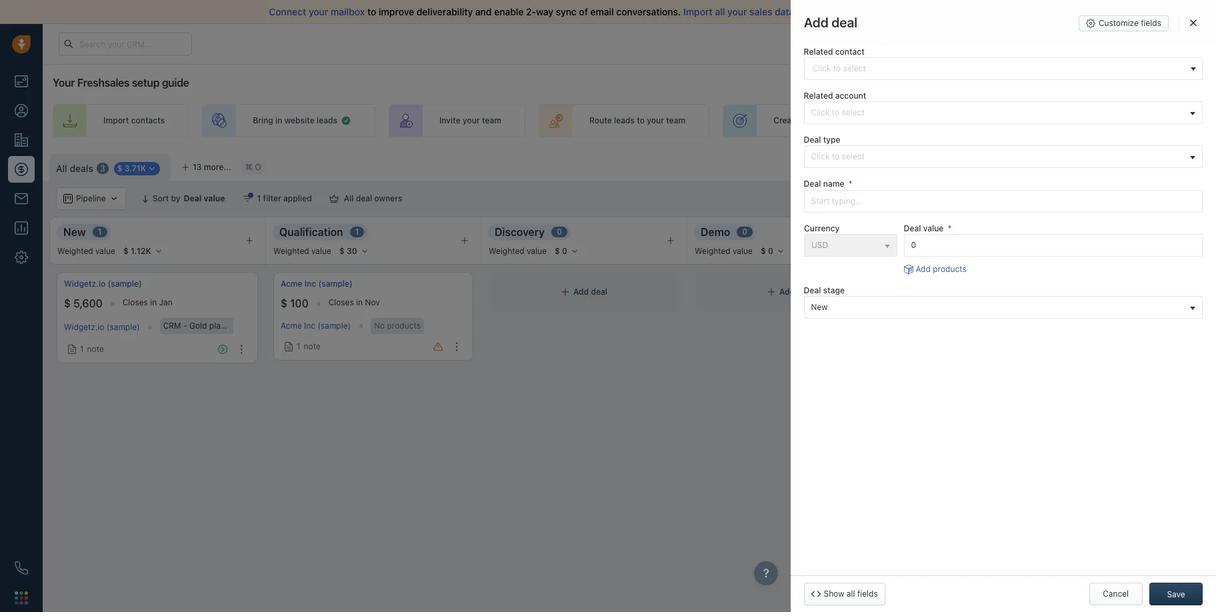 Task type: locate. For each thing, give the bounding box(es) containing it.
(sample) up closes in nov
[[318, 279, 353, 289]]

1 horizontal spatial 1 note
[[297, 341, 321, 351]]

0 horizontal spatial new
[[63, 226, 86, 238]]

in right the bring in the top of the page
[[275, 116, 282, 126]]

2 $ from the left
[[281, 297, 287, 310]]

enable
[[494, 6, 524, 17]]

2 horizontal spatial sales
[[996, 116, 1016, 126]]

1 horizontal spatial $
[[281, 297, 287, 310]]

container_wx8msf4aqz5i3rn1 image
[[329, 194, 339, 203], [767, 287, 776, 297], [1190, 287, 1199, 297]]

2 horizontal spatial container_wx8msf4aqz5i3rn1 image
[[1190, 287, 1199, 297]]

container_wx8msf4aqz5i3rn1 image inside 'bring in website leads' link
[[341, 115, 351, 126]]

0 horizontal spatial all
[[715, 6, 725, 17]]

acme inc (sample) link
[[281, 278, 353, 289], [281, 321, 351, 331]]

0 horizontal spatial closes
[[123, 297, 148, 307]]

widgetz.io (sample) link
[[64, 278, 142, 289], [64, 322, 140, 332]]

sales
[[750, 6, 772, 17], [802, 116, 822, 126], [996, 116, 1016, 126]]

add products
[[916, 264, 966, 274]]

1 vertical spatial acme inc (sample) link
[[281, 321, 351, 331]]

acme inc (sample) link down 100
[[281, 321, 351, 331]]

acme inc (sample) link up 100
[[281, 278, 353, 289]]

from
[[912, 6, 932, 17]]

your left 'data'
[[728, 6, 747, 17]]

1 click from the top
[[811, 108, 830, 118]]

all
[[56, 162, 67, 174], [344, 193, 354, 203]]

invite your team
[[439, 116, 501, 126]]

container_wx8msf4aqz5i3rn1 image
[[341, 115, 351, 126], [990, 161, 1000, 170], [242, 194, 252, 203], [561, 287, 570, 297], [284, 342, 293, 351], [67, 345, 77, 354]]

all left the 3
[[56, 162, 67, 174]]

1 horizontal spatial *
[[948, 223, 952, 233]]

closes left 7
[[967, 297, 992, 307]]

2 horizontal spatial $
[[908, 297, 915, 310]]

note down 100
[[304, 341, 321, 351]]

of
[[579, 6, 588, 17]]

1 inc from the top
[[305, 279, 316, 289]]

2 team from the left
[[666, 116, 686, 126]]

sales inside create sales sequence link
[[802, 116, 822, 126]]

your left freshsales at the top left of page
[[53, 77, 75, 89]]

1 vertical spatial click
[[811, 152, 830, 162]]

explore plans link
[[957, 36, 1024, 52]]

import inside button
[[1067, 160, 1092, 170]]

0 horizontal spatial note
[[87, 344, 104, 354]]

deal for add deal link
[[1154, 116, 1170, 126]]

0 vertical spatial widgetz.io (sample) link
[[64, 278, 142, 289]]

select down account
[[842, 108, 865, 118]]

click for related
[[811, 108, 830, 118]]

connect
[[269, 6, 306, 17]]

click to select down related account
[[811, 108, 865, 118]]

1
[[257, 193, 261, 203], [98, 227, 102, 237], [355, 227, 359, 237], [978, 227, 982, 237], [297, 341, 300, 351], [80, 344, 84, 354]]

email
[[590, 6, 614, 17]]

click to select down type
[[811, 152, 865, 162]]

products for no products
[[387, 321, 421, 331]]

acme down $ 100
[[281, 321, 302, 331]]

1 select from the top
[[842, 108, 865, 118]]

1 vertical spatial your
[[53, 77, 75, 89]]

click down related account
[[811, 108, 830, 118]]

related down add
[[804, 47, 833, 57]]

note down the 5,600
[[87, 344, 104, 354]]

inc up 100
[[305, 279, 316, 289]]

$ left 100
[[281, 297, 287, 310]]

closes
[[123, 297, 148, 307], [328, 297, 354, 307], [967, 297, 992, 307]]

your left the trial
[[852, 39, 868, 48]]

select up name
[[842, 152, 865, 162]]

add deal
[[1136, 116, 1170, 126], [1169, 160, 1203, 170], [574, 287, 607, 297], [780, 287, 813, 297]]

all inside button
[[344, 193, 354, 203]]

click to select for account
[[811, 108, 865, 118]]

1 vertical spatial import
[[103, 116, 129, 126]]

jan
[[159, 297, 172, 307]]

0 horizontal spatial container_wx8msf4aqz5i3rn1 image
[[329, 194, 339, 203]]

import
[[683, 6, 713, 17], [103, 116, 129, 126], [1067, 160, 1092, 170]]

1 horizontal spatial products
[[933, 264, 966, 274]]

1 horizontal spatial days
[[1010, 297, 1028, 307]]

widgetz.io (sample)
[[64, 279, 142, 289], [64, 322, 140, 332]]

1 down 100
[[297, 341, 300, 351]]

$ left 3,200
[[908, 297, 915, 310]]

freshworks switcher image
[[15, 591, 28, 605]]

1 horizontal spatial closes
[[328, 297, 354, 307]]

0 horizontal spatial team
[[482, 116, 501, 126]]

import right settings
[[1067, 160, 1092, 170]]

0 vertical spatial acme
[[281, 279, 302, 289]]

widgetz.io (sample) up the 5,600
[[64, 279, 142, 289]]

inc down 100
[[304, 321, 315, 331]]

route leads to your team link
[[539, 104, 710, 137]]

sales left the pipeline
[[996, 116, 1016, 126]]

1 horizontal spatial all
[[344, 193, 354, 203]]

related up create sales sequence
[[804, 91, 833, 101]]

1 horizontal spatial team
[[666, 116, 686, 126]]

new button
[[804, 296, 1203, 319]]

widgetz.io (sample) link down the 5,600
[[64, 322, 140, 332]]

to left start
[[877, 6, 886, 17]]

fields right show
[[857, 589, 878, 599]]

0 vertical spatial days
[[923, 39, 939, 48]]

0 horizontal spatial products
[[387, 321, 421, 331]]

pipeline
[[1018, 116, 1048, 126]]

set up your sales pipeline
[[949, 116, 1048, 126]]

deal
[[1154, 116, 1170, 126], [1187, 160, 1203, 170], [356, 193, 372, 203], [591, 287, 607, 297], [797, 287, 813, 297]]

1 vertical spatial inc
[[304, 321, 315, 331]]

close image
[[1190, 19, 1197, 27]]

deal for deal value *
[[904, 223, 921, 233]]

click for deal
[[811, 152, 830, 162]]

2 click to select button from the top
[[804, 146, 1203, 168]]

deal left name
[[804, 179, 821, 189]]

import left contacts
[[103, 116, 129, 126]]

2 horizontal spatial 0
[[1158, 227, 1163, 237]]

1 related from the top
[[804, 47, 833, 57]]

2 vertical spatial import
[[1067, 160, 1092, 170]]

gold
[[189, 321, 207, 331]]

0 horizontal spatial *
[[849, 179, 852, 189]]

show
[[824, 589, 845, 599]]

2 closes from the left
[[328, 297, 354, 307]]

2 horizontal spatial closes
[[967, 297, 992, 307]]

deals inside import deals button
[[1094, 160, 1115, 170]]

2 click to select from the top
[[811, 152, 865, 162]]

type
[[823, 135, 841, 145]]

in left 7
[[994, 297, 1001, 307]]

days right 7
[[1010, 297, 1028, 307]]

1 horizontal spatial 0
[[742, 227, 748, 237]]

click to select button
[[804, 102, 1203, 124], [804, 146, 1203, 168]]

deal name *
[[804, 179, 852, 189]]

0 vertical spatial import
[[683, 6, 713, 17]]

2-
[[526, 6, 536, 17]]

to right 'mailbox'
[[367, 6, 376, 17]]

crm - gold plan monthly (sample)
[[163, 321, 293, 331]]

products up 3,200
[[933, 264, 966, 274]]

add deal inside button
[[1169, 160, 1203, 170]]

0
[[557, 227, 562, 237], [742, 227, 748, 237], [1158, 227, 1163, 237]]

1 horizontal spatial your
[[852, 39, 868, 48]]

won
[[1124, 226, 1146, 238]]

1 note
[[297, 341, 321, 351], [80, 344, 104, 354]]

container_wx8msf4aqz5i3rn1 image inside settings popup button
[[990, 161, 1000, 170]]

Start typing... text field
[[804, 190, 1203, 212]]

click to select button down click to select search field
[[804, 102, 1203, 124]]

0 horizontal spatial leads
[[317, 116, 337, 126]]

1 vertical spatial acme inc (sample)
[[281, 321, 351, 331]]

conversations.
[[616, 6, 681, 17]]

1 horizontal spatial deals
[[1094, 160, 1115, 170]]

closes in nov
[[328, 297, 380, 307]]

sales left 'data'
[[750, 6, 772, 17]]

in for $ 5,600
[[150, 297, 157, 307]]

widgetz.io (sample) link up the 5,600
[[64, 278, 142, 289]]

import right conversations.
[[683, 6, 713, 17]]

import deals group
[[1049, 154, 1144, 177]]

1 horizontal spatial sales
[[802, 116, 822, 126]]

0 vertical spatial click to select
[[811, 108, 865, 118]]

(sample)
[[108, 279, 142, 289], [318, 279, 353, 289], [260, 321, 293, 331], [318, 321, 351, 331], [107, 322, 140, 332]]

have
[[854, 6, 875, 17]]

1 note down 100
[[297, 341, 321, 351]]

3 $ from the left
[[908, 297, 915, 310]]

$ for $ 5,600
[[64, 297, 71, 310]]

1 $ from the left
[[64, 297, 71, 310]]

deal for all deal owners button
[[356, 193, 372, 203]]

leads right route
[[614, 116, 635, 126]]

your
[[309, 6, 328, 17], [728, 6, 747, 17], [463, 116, 480, 126], [647, 116, 664, 126], [976, 116, 993, 126]]

mailbox
[[331, 6, 365, 17]]

click to select button down the set up your sales pipeline
[[804, 146, 1203, 168]]

your
[[852, 39, 868, 48], [53, 77, 75, 89]]

0 vertical spatial fields
[[1141, 18, 1162, 28]]

new down all deals link
[[63, 226, 86, 238]]

send email image
[[1084, 38, 1094, 50]]

all left "owners"
[[344, 193, 354, 203]]

0 horizontal spatial $
[[64, 297, 71, 310]]

closes for $ 3,200
[[967, 297, 992, 307]]

invite
[[439, 116, 461, 126]]

acme inc (sample) down 100
[[281, 321, 351, 331]]

$ left the 5,600
[[64, 297, 71, 310]]

0 vertical spatial widgetz.io
[[64, 279, 106, 289]]

1 left filter
[[257, 193, 261, 203]]

sales inside the set up your sales pipeline link
[[996, 116, 1016, 126]]

all
[[715, 6, 725, 17], [847, 589, 855, 599]]

Search field
[[1144, 187, 1211, 210]]

leads
[[317, 116, 337, 126], [614, 116, 635, 126]]

owners
[[374, 193, 402, 203]]

1 vertical spatial *
[[948, 223, 952, 233]]

new down deal stage
[[811, 302, 828, 312]]

import deals
[[1067, 160, 1115, 170]]

note for $ 100
[[304, 341, 321, 351]]

in left 21
[[904, 39, 911, 48]]

import contacts link
[[53, 104, 189, 137]]

show all fields
[[824, 589, 878, 599]]

note
[[304, 341, 321, 351], [87, 344, 104, 354]]

in for $ 3,200
[[994, 297, 1001, 307]]

o
[[255, 162, 261, 172]]

1 horizontal spatial container_wx8msf4aqz5i3rn1 image
[[767, 287, 776, 297]]

products for add products
[[933, 264, 966, 274]]

* right value at top right
[[948, 223, 952, 233]]

1 widgetz.io (sample) link from the top
[[64, 278, 142, 289]]

closes left 'nov' at the left of the page
[[328, 297, 354, 307]]

your right route
[[647, 116, 664, 126]]

closes for $ 5,600
[[123, 297, 148, 307]]

applied
[[283, 193, 312, 203]]

1 down start typing... "text box"
[[978, 227, 982, 237]]

in left 'nov' at the left of the page
[[356, 297, 363, 307]]

scratch.
[[935, 6, 971, 17]]

to
[[367, 6, 376, 17], [877, 6, 886, 17], [832, 108, 840, 118], [637, 116, 645, 126], [832, 152, 840, 162]]

3 closes from the left
[[967, 297, 992, 307]]

all right show
[[847, 589, 855, 599]]

to down type
[[832, 152, 840, 162]]

up
[[964, 116, 974, 126]]

route
[[589, 116, 612, 126]]

no products
[[374, 321, 421, 331]]

widgetz.io down $ 5,600
[[64, 322, 104, 332]]

qualification
[[279, 226, 343, 238]]

1 note down the 5,600
[[80, 344, 104, 354]]

2 0 from the left
[[742, 227, 748, 237]]

select for account
[[842, 108, 865, 118]]

0 horizontal spatial your
[[53, 77, 75, 89]]

click down deal type
[[811, 152, 830, 162]]

0 vertical spatial click
[[811, 108, 830, 118]]

$ for $ 100
[[281, 297, 287, 310]]

add
[[1136, 116, 1152, 126], [1169, 160, 1184, 170], [916, 264, 931, 274], [574, 287, 589, 297], [780, 287, 795, 297], [1202, 287, 1216, 297]]

0 right the discovery
[[557, 227, 562, 237]]

acme inc (sample) up 100
[[281, 279, 353, 289]]

1 vertical spatial related
[[804, 91, 833, 101]]

1 vertical spatial widgetz.io (sample)
[[64, 322, 140, 332]]

deal for deal stage
[[804, 285, 821, 295]]

all left 'data'
[[715, 6, 725, 17]]

deal value *
[[904, 223, 952, 233]]

related for related contact
[[804, 47, 833, 57]]

deals down add deal link
[[1094, 160, 1115, 170]]

deals left the 3
[[70, 162, 93, 174]]

contact
[[835, 47, 865, 57]]

0 horizontal spatial 0
[[557, 227, 562, 237]]

2 widgetz.io (sample) from the top
[[64, 322, 140, 332]]

1 horizontal spatial note
[[304, 341, 321, 351]]

so
[[797, 6, 807, 17]]

1 vertical spatial products
[[387, 321, 421, 331]]

related
[[804, 47, 833, 57], [804, 91, 833, 101]]

0 vertical spatial products
[[933, 264, 966, 274]]

1 note for $ 100
[[297, 341, 321, 351]]

0 vertical spatial your
[[852, 39, 868, 48]]

*
[[849, 179, 852, 189], [948, 223, 952, 233]]

monthly
[[228, 321, 258, 331]]

* right name
[[849, 179, 852, 189]]

0 for discovery
[[557, 227, 562, 237]]

1 horizontal spatial all
[[847, 589, 855, 599]]

(sample) down closes in jan
[[107, 322, 140, 332]]

0 right demo
[[742, 227, 748, 237]]

deal
[[804, 135, 821, 145], [804, 179, 821, 189], [904, 223, 921, 233], [804, 285, 821, 295]]

don't
[[828, 6, 851, 17]]

to right route
[[637, 116, 645, 126]]

0 horizontal spatial 1 note
[[80, 344, 104, 354]]

1 vertical spatial click to select button
[[804, 146, 1203, 168]]

0 vertical spatial click to select button
[[804, 102, 1203, 124]]

days
[[923, 39, 939, 48], [1010, 297, 1028, 307]]

2 click from the top
[[811, 152, 830, 162]]

inc
[[305, 279, 316, 289], [304, 321, 315, 331]]

1 vertical spatial click to select
[[811, 152, 865, 162]]

usd button
[[804, 234, 897, 257]]

0 horizontal spatial all
[[56, 162, 67, 174]]

3 0 from the left
[[1158, 227, 1163, 237]]

fields
[[1141, 18, 1162, 28], [857, 589, 878, 599]]

1 team from the left
[[482, 116, 501, 126]]

1 acme from the top
[[281, 279, 302, 289]]

what's new image
[[1120, 40, 1129, 49]]

1 vertical spatial select
[[842, 152, 865, 162]]

0 vertical spatial all
[[56, 162, 67, 174]]

0 vertical spatial related
[[804, 47, 833, 57]]

0 vertical spatial inc
[[305, 279, 316, 289]]

1 horizontal spatial leads
[[614, 116, 635, 126]]

your right invite at left top
[[463, 116, 480, 126]]

leads right website
[[317, 116, 337, 126]]

1 vertical spatial widgetz.io
[[64, 322, 104, 332]]

0 vertical spatial acme inc (sample)
[[281, 279, 353, 289]]

1 vertical spatial fields
[[857, 589, 878, 599]]

1 vertical spatial days
[[1010, 297, 1028, 307]]

(sample) down closes in nov
[[318, 321, 351, 331]]

customize
[[1099, 18, 1139, 28]]

2 related from the top
[[804, 91, 833, 101]]

closes left jan
[[123, 297, 148, 307]]

widgetz.io up $ 5,600
[[64, 279, 106, 289]]

in left jan
[[150, 297, 157, 307]]

click to select for type
[[811, 152, 865, 162]]

1 horizontal spatial new
[[811, 302, 828, 312]]

0 vertical spatial acme inc (sample) link
[[281, 278, 353, 289]]

days right 21
[[923, 39, 939, 48]]

1 leads from the left
[[317, 116, 337, 126]]

2 horizontal spatial import
[[1067, 160, 1092, 170]]

0 right won on the top of page
[[1158, 227, 1163, 237]]

1 vertical spatial all
[[847, 589, 855, 599]]

1 click to select button from the top
[[804, 102, 1203, 124]]

0 vertical spatial widgetz.io (sample)
[[64, 279, 142, 289]]

products right no
[[387, 321, 421, 331]]

1 vertical spatial all
[[344, 193, 354, 203]]

$ for $ 3,200
[[908, 297, 915, 310]]

* for deal name *
[[849, 179, 852, 189]]

all deals 3
[[56, 162, 105, 174]]

deal left type
[[804, 135, 821, 145]]

1 vertical spatial widgetz.io (sample) link
[[64, 322, 140, 332]]

widgetz.io (sample) down the 5,600
[[64, 322, 140, 332]]

fields right 'customize'
[[1141, 18, 1162, 28]]

2 select from the top
[[842, 152, 865, 162]]

sales up deal type
[[802, 116, 822, 126]]

1 vertical spatial acme
[[281, 321, 302, 331]]

contacts
[[131, 116, 165, 126]]

0 horizontal spatial deals
[[70, 162, 93, 174]]

deal left stage
[[804, 285, 821, 295]]

1 acme inc (sample) from the top
[[281, 279, 353, 289]]

products inside add deal dialog
[[933, 264, 966, 274]]

0 horizontal spatial import
[[103, 116, 129, 126]]

phone image
[[15, 561, 28, 575]]

0 vertical spatial select
[[842, 108, 865, 118]]

1 click to select from the top
[[811, 108, 865, 118]]

acme up $ 100
[[281, 279, 302, 289]]

2 inc from the top
[[304, 321, 315, 331]]

usd
[[811, 240, 828, 250]]

your freshsales setup guide
[[53, 77, 189, 89]]

0 for demo
[[742, 227, 748, 237]]

0 vertical spatial *
[[849, 179, 852, 189]]

1 0 from the left
[[557, 227, 562, 237]]

products
[[933, 264, 966, 274], [387, 321, 421, 331]]

1 vertical spatial new
[[811, 302, 828, 312]]

deal left value at top right
[[904, 223, 921, 233]]

1 closes from the left
[[123, 297, 148, 307]]



Task type: vqa. For each thing, say whether or not it's contained in the screenshot.
Time
no



Task type: describe. For each thing, give the bounding box(es) containing it.
0 horizontal spatial fields
[[857, 589, 878, 599]]

create sales sequence
[[774, 116, 861, 126]]

13 more... button
[[174, 158, 239, 177]]

in for $ 100
[[356, 297, 363, 307]]

route leads to your team
[[589, 116, 686, 126]]

stage
[[823, 285, 845, 295]]

plan
[[209, 321, 225, 331]]

⌘ o
[[245, 162, 261, 172]]

7
[[1003, 297, 1008, 307]]

deal
[[832, 15, 858, 30]]

your for your freshsales setup guide
[[53, 77, 75, 89]]

(sample) down $ 100
[[260, 321, 293, 331]]

all inside button
[[847, 589, 855, 599]]

$ 5,600
[[64, 297, 103, 310]]

* for deal value *
[[948, 223, 952, 233]]

1 acme inc (sample) link from the top
[[281, 278, 353, 289]]

container_wx8msf4aqz5i3rn1 image inside the 1 filter applied button
[[242, 194, 252, 203]]

customize fields
[[1099, 18, 1162, 28]]

note for $ 5,600
[[87, 344, 104, 354]]

nov
[[365, 297, 380, 307]]

value
[[923, 223, 944, 233]]

13 more...
[[193, 162, 231, 172]]

closes for $ 100
[[328, 297, 354, 307]]

1 horizontal spatial import
[[683, 6, 713, 17]]

click to select button for related account
[[804, 102, 1203, 124]]

discovery
[[495, 226, 545, 238]]

currency
[[804, 223, 839, 233]]

add inside button
[[1169, 160, 1184, 170]]

explore plans
[[964, 38, 1016, 48]]

import for import deals
[[1067, 160, 1092, 170]]

add deal dialog
[[791, 0, 1216, 612]]

Enter value number field
[[904, 234, 1203, 257]]

all for deals
[[56, 162, 67, 174]]

guide
[[162, 77, 189, 89]]

deals for all
[[70, 162, 93, 174]]

way
[[536, 6, 554, 17]]

1 down all deal owners button
[[355, 227, 359, 237]]

deal for add deal button
[[1187, 160, 1203, 170]]

2 acme from the top
[[281, 321, 302, 331]]

data
[[775, 6, 794, 17]]

your left 'mailbox'
[[309, 6, 328, 17]]

set up your sales pipeline link
[[898, 104, 1072, 137]]

0 horizontal spatial sales
[[750, 6, 772, 17]]

0 vertical spatial new
[[63, 226, 86, 238]]

add
[[804, 15, 829, 30]]

setup
[[132, 77, 159, 89]]

add deal
[[804, 15, 858, 30]]

related contact
[[804, 47, 865, 57]]

bring in website leads
[[253, 116, 337, 126]]

add inside dialog
[[916, 264, 931, 274]]

cancel button
[[1089, 583, 1143, 605]]

your for your trial ends in 21 days
[[852, 39, 868, 48]]

$ 100
[[281, 297, 308, 310]]

ends
[[885, 39, 902, 48]]

closes in jan
[[123, 297, 172, 307]]

closes in 7 days
[[967, 297, 1028, 307]]

1 widgetz.io (sample) from the top
[[64, 279, 142, 289]]

all deals link
[[56, 162, 93, 175]]

$ 3,200
[[908, 297, 947, 310]]

your right up at the top right of the page
[[976, 116, 993, 126]]

add deal button
[[1151, 154, 1210, 177]]

deal type
[[804, 135, 841, 145]]

0 for won
[[1158, 227, 1163, 237]]

more...
[[204, 162, 231, 172]]

import deals button
[[1049, 154, 1122, 177]]

0 vertical spatial all
[[715, 6, 725, 17]]

no
[[374, 321, 385, 331]]

deliverability
[[417, 6, 473, 17]]

deals for import
[[1094, 160, 1115, 170]]

freshsales
[[77, 77, 129, 89]]

phone element
[[8, 555, 35, 581]]

save
[[1167, 589, 1185, 599]]

deal for deal name *
[[804, 179, 821, 189]]

1 filter applied button
[[234, 187, 321, 210]]

5,600
[[73, 297, 103, 310]]

negotiation
[[907, 226, 966, 238]]

demo
[[701, 226, 730, 238]]

Search your CRM... text field
[[59, 33, 192, 55]]

to down related account
[[832, 108, 840, 118]]

crm
[[163, 321, 181, 331]]

1 filter applied
[[257, 193, 312, 203]]

all deal owners
[[344, 193, 402, 203]]

3
[[100, 163, 105, 173]]

100
[[290, 297, 308, 310]]

(sample) up closes in jan
[[108, 279, 142, 289]]

improve
[[379, 6, 414, 17]]

select for type
[[842, 152, 865, 162]]

1 note for $ 5,600
[[80, 344, 104, 354]]

deal for deal type
[[804, 135, 821, 145]]

2 widgetz.io from the top
[[64, 322, 104, 332]]

1 inside button
[[257, 193, 261, 203]]

3,200
[[918, 297, 947, 310]]

your inside "link"
[[463, 116, 480, 126]]

2 widgetz.io (sample) link from the top
[[64, 322, 140, 332]]

1 down $ 5,600
[[80, 344, 84, 354]]

create
[[774, 116, 799, 126]]

bring in website leads link
[[202, 104, 375, 137]]

add deal link
[[1086, 104, 1194, 137]]

trial
[[870, 39, 883, 48]]

name
[[823, 179, 844, 189]]

2 leads from the left
[[614, 116, 635, 126]]

new inside button
[[811, 302, 828, 312]]

import for import contacts
[[103, 116, 129, 126]]

all for deal
[[344, 193, 354, 203]]

sequence
[[824, 116, 861, 126]]

2 acme inc (sample) from the top
[[281, 321, 351, 331]]

cancel
[[1103, 589, 1129, 599]]

plans
[[995, 38, 1016, 48]]

1 down the 3
[[98, 227, 102, 237]]

add products link
[[904, 263, 966, 275]]

filter
[[263, 193, 281, 203]]

1 widgetz.io from the top
[[64, 279, 106, 289]]

related for related account
[[804, 91, 833, 101]]

import contacts
[[103, 116, 165, 126]]

1 horizontal spatial fields
[[1141, 18, 1162, 28]]

team inside "link"
[[482, 116, 501, 126]]

set
[[949, 116, 962, 126]]

save button
[[1150, 583, 1203, 605]]

Click to select search field
[[804, 57, 1203, 80]]

0 horizontal spatial days
[[923, 39, 939, 48]]

13
[[193, 162, 202, 172]]

you
[[810, 6, 826, 17]]

sync
[[556, 6, 577, 17]]

and
[[475, 6, 492, 17]]

2 acme inc (sample) link from the top
[[281, 321, 351, 331]]

click to select button for deal type
[[804, 146, 1203, 168]]

container_wx8msf4aqz5i3rn1 image inside all deal owners button
[[329, 194, 339, 203]]



